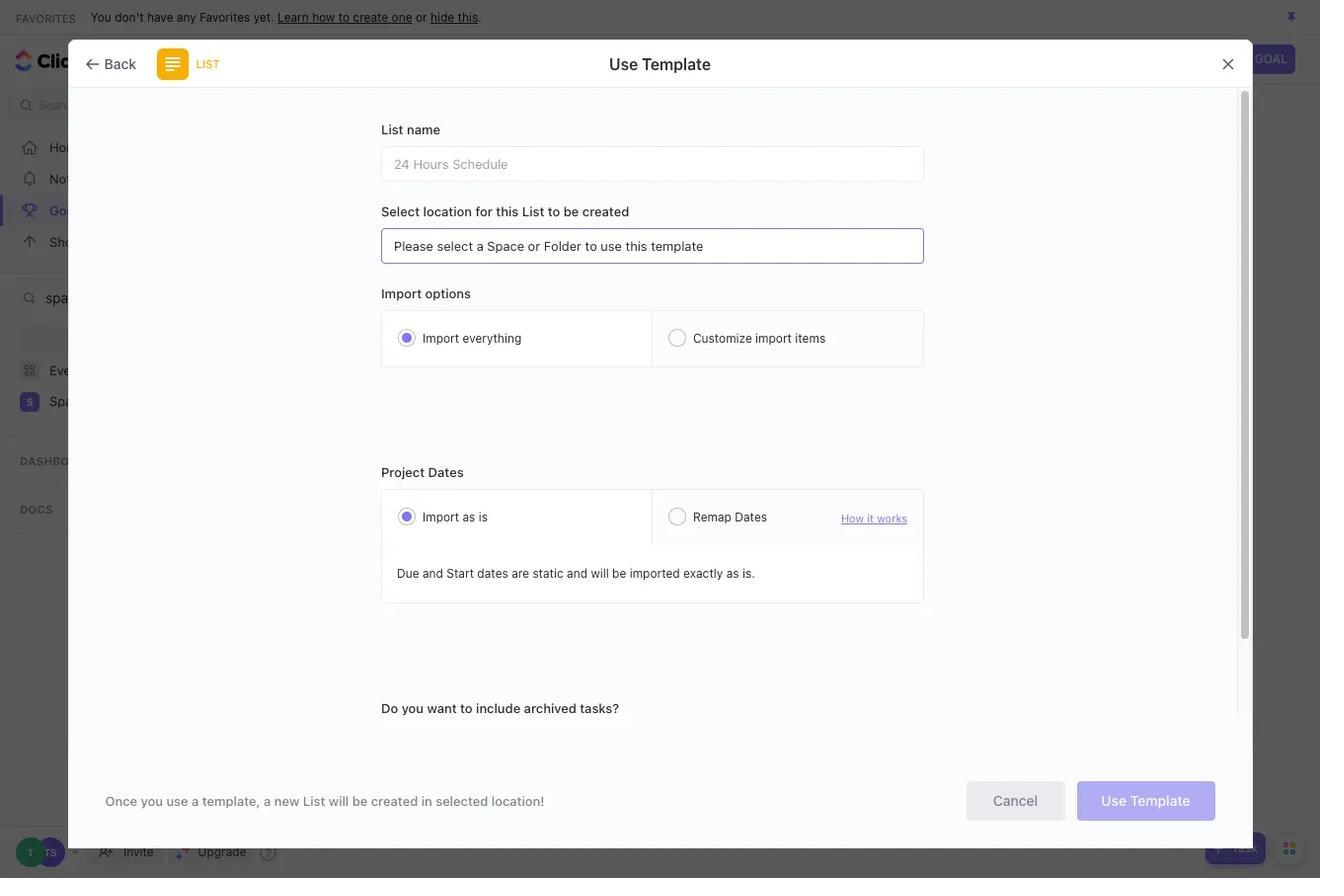 Task type: locate. For each thing, give the bounding box(es) containing it.
1 horizontal spatial are
[[598, 555, 623, 576]]

you for do
[[402, 700, 424, 716]]

1 horizontal spatial you
[[402, 700, 424, 716]]

favorites right any in the left top of the page
[[200, 9, 250, 24]]

a left the new
[[264, 793, 271, 808]]

do you want to include archived tasks?
[[381, 700, 619, 716]]

0 horizontal spatial goals
[[49, 202, 84, 218]]

remap dates
[[693, 510, 768, 524]]

use right folder on the left top
[[601, 238, 622, 253]]

as left is
[[463, 510, 475, 524]]

dates for remap dates
[[735, 510, 768, 524]]

upgrade link
[[167, 839, 254, 866]]

this left template
[[626, 238, 648, 253]]

dates
[[477, 566, 508, 581]]

you right once
[[141, 793, 163, 808]]

dates right project
[[428, 464, 464, 480]]

select location for this list to be created
[[381, 203, 629, 219]]

0 vertical spatial import
[[381, 285, 422, 301]]

or left folder on the left top
[[528, 238, 540, 253]]

folders
[[645, 555, 699, 576]]

goals up show
[[49, 202, 84, 218]]

0 horizontal spatial will
[[329, 793, 349, 808]]

Filter Lists, Docs, & Folders text field
[[45, 282, 261, 312]]

0 vertical spatial in
[[627, 555, 641, 576]]

in left 'selected'
[[421, 793, 432, 808]]

1 horizontal spatial created
[[583, 203, 629, 219]]

0 vertical spatial or
[[416, 9, 427, 24]]

import as is
[[423, 510, 488, 524]]

you right the do
[[402, 700, 424, 716]]

0 vertical spatial created
[[583, 203, 629, 219]]

yet.
[[254, 9, 274, 24]]

be right the new
[[352, 793, 368, 808]]

use template
[[609, 55, 711, 73], [1102, 792, 1191, 809]]

import left "options" at the top left of the page
[[381, 285, 422, 301]]

as left is.
[[727, 566, 739, 581]]

0 horizontal spatial use
[[166, 793, 188, 808]]

import down "options" at the top left of the page
[[423, 331, 459, 346]]

1 vertical spatial or
[[528, 238, 540, 253]]

1 horizontal spatial use
[[1102, 792, 1127, 809]]

0 vertical spatial will
[[591, 566, 609, 581]]

0 vertical spatial template
[[642, 55, 711, 73]]

space inside dropdown button
[[487, 238, 525, 253]]

a right select
[[477, 238, 484, 253]]

will right static
[[591, 566, 609, 581]]

1 vertical spatial space
[[49, 393, 87, 409]]

dashboards
[[20, 454, 101, 467]]

template
[[642, 55, 711, 73], [1131, 792, 1191, 809]]

space down "select location for this list to be created"
[[487, 238, 525, 253]]

above.
[[703, 555, 755, 576]]

0 horizontal spatial space
[[49, 393, 87, 409]]

be
[[564, 203, 579, 219], [612, 566, 627, 581], [352, 793, 368, 808]]

created up please select a space or folder to use this template dropdown button
[[583, 203, 629, 219]]

0 horizontal spatial created
[[371, 793, 418, 808]]

do
[[381, 700, 398, 716]]

list left name
[[381, 121, 404, 137]]

will right the new
[[329, 793, 349, 808]]

or
[[416, 9, 427, 24], [528, 238, 540, 253]]

2 vertical spatial this
[[626, 238, 648, 253]]

0 vertical spatial space
[[487, 238, 525, 253]]

0 horizontal spatial you
[[141, 793, 163, 808]]

how
[[312, 9, 335, 24]]

use inside please select a space or folder to use this template dropdown button
[[601, 238, 622, 253]]

and right static
[[567, 566, 588, 581]]

0 horizontal spatial dates
[[428, 464, 464, 480]]

1 horizontal spatial will
[[591, 566, 609, 581]]

0 vertical spatial dates
[[428, 464, 464, 480]]

favorites left don't
[[16, 11, 76, 24]]

remap
[[693, 510, 732, 524]]

1 horizontal spatial template
[[1131, 792, 1191, 809]]

once
[[105, 793, 137, 808]]

and right due on the bottom of page
[[423, 566, 443, 581]]

0 horizontal spatial use
[[609, 55, 638, 73]]

outside
[[965, 555, 1023, 576]]

show
[[49, 234, 82, 249]]

create right also
[[862, 555, 912, 576]]

don't
[[115, 9, 144, 24]]

include
[[476, 700, 521, 716]]

.
[[478, 9, 482, 24]]

1 vertical spatial you
[[760, 555, 789, 576]]

1 vertical spatial in
[[421, 793, 432, 808]]

1 vertical spatial use template
[[1102, 792, 1191, 809]]

0 vertical spatial use template
[[609, 55, 711, 73]]

1 vertical spatial dates
[[735, 510, 768, 524]]

dates right remap on the bottom of the page
[[735, 510, 768, 524]]

space
[[487, 238, 525, 253], [49, 393, 87, 409]]

1 vertical spatial you
[[141, 793, 163, 808]]

location!
[[492, 793, 545, 808]]

0 horizontal spatial you
[[91, 9, 111, 24]]

0 horizontal spatial and
[[423, 566, 443, 581]]

this right the hide
[[458, 9, 478, 24]]

show less
[[49, 234, 109, 249]]

import for import options
[[381, 285, 422, 301]]

to right folder on the left top
[[585, 238, 597, 253]]

name
[[407, 121, 441, 137]]

items
[[795, 331, 826, 346]]

2 vertical spatial import
[[423, 510, 459, 524]]

import for import everything
[[423, 331, 459, 346]]

1 vertical spatial create
[[862, 555, 912, 576]]

1 vertical spatial use
[[166, 793, 188, 808]]

in left folders
[[627, 555, 641, 576]]

to inside dropdown button
[[585, 238, 597, 253]]

how it works
[[841, 511, 908, 524]]

template,
[[202, 793, 260, 808]]

space down everything
[[49, 393, 87, 409]]

you
[[91, 9, 111, 24], [760, 555, 789, 576]]

be left imported
[[612, 566, 627, 581]]

goals right your
[[549, 555, 594, 576]]

or right one
[[416, 9, 427, 24]]

as
[[463, 510, 475, 524], [727, 566, 739, 581]]

favorites
[[200, 9, 250, 24], [16, 11, 76, 24]]

goals link
[[0, 195, 299, 226]]

1 horizontal spatial goals
[[549, 555, 594, 576]]

or inside dropdown button
[[528, 238, 540, 253]]

and
[[423, 566, 443, 581], [567, 566, 588, 581]]

imported
[[630, 566, 680, 581]]

due and start dates are static and will be imported exactly as is.
[[397, 566, 755, 581]]

please select a space or folder to use this template
[[394, 238, 704, 253]]

1 horizontal spatial or
[[528, 238, 540, 253]]

0 horizontal spatial as
[[463, 510, 475, 524]]

this inside dropdown button
[[626, 238, 648, 253]]

create left one
[[353, 9, 388, 24]]

a inside dropdown button
[[477, 238, 484, 253]]

0 horizontal spatial use template
[[609, 55, 711, 73]]

1 horizontal spatial dates
[[735, 510, 768, 524]]

0 horizontal spatial create
[[353, 9, 388, 24]]

1 horizontal spatial space
[[487, 238, 525, 253]]

2 horizontal spatial be
[[612, 566, 627, 581]]

1 vertical spatial import
[[423, 331, 459, 346]]

a
[[477, 238, 484, 253], [192, 793, 199, 808], [264, 793, 271, 808]]

1 horizontal spatial and
[[567, 566, 588, 581]]

you
[[402, 700, 424, 716], [141, 793, 163, 808]]

created left 'selected'
[[371, 793, 418, 808]]

hide this link
[[431, 9, 478, 24]]

back
[[104, 55, 136, 72]]

are left static
[[512, 566, 529, 581]]

1 and from the left
[[423, 566, 443, 581]]

are left imported
[[598, 555, 623, 576]]

2 horizontal spatial this
[[626, 238, 648, 253]]

0 vertical spatial use
[[601, 238, 622, 253]]

0 vertical spatial use
[[609, 55, 638, 73]]

0 vertical spatial you
[[402, 700, 424, 716]]

2 horizontal spatial a
[[477, 238, 484, 253]]

0 vertical spatial as
[[463, 510, 475, 524]]

use left template, in the bottom left of the page
[[166, 793, 188, 808]]

learn how to create one link
[[278, 9, 412, 24]]

created
[[583, 203, 629, 219], [371, 793, 418, 808]]

goals
[[49, 202, 84, 218], [549, 555, 594, 576], [916, 555, 960, 576]]

1 horizontal spatial use template
[[1102, 792, 1191, 809]]

0 horizontal spatial template
[[642, 55, 711, 73]]

import left is
[[423, 510, 459, 524]]

+ new goal
[[1213, 51, 1288, 66]]

list name
[[381, 121, 441, 137]]

1 horizontal spatial favorites
[[200, 9, 250, 24]]

1 horizontal spatial this
[[496, 203, 519, 219]]

this right for
[[496, 203, 519, 219]]

1 horizontal spatial be
[[564, 203, 579, 219]]

be up folder on the left top
[[564, 203, 579, 219]]

a left template, in the bottom left of the page
[[192, 793, 199, 808]]

folder
[[544, 238, 582, 253]]

list
[[196, 57, 220, 70], [381, 121, 404, 137], [522, 203, 545, 219], [303, 793, 325, 808]]

1 vertical spatial be
[[612, 566, 627, 581]]

will
[[591, 566, 609, 581], [329, 793, 349, 808]]

space inside "sidebar" navigation
[[49, 393, 87, 409]]

any
[[177, 9, 196, 24]]

1 horizontal spatial use
[[601, 238, 622, 253]]

goals inside "sidebar" navigation
[[49, 202, 84, 218]]

you left don't
[[91, 9, 111, 24]]

1 horizontal spatial as
[[727, 566, 739, 581]]

you right is.
[[760, 555, 789, 576]]

create for to
[[353, 9, 388, 24]]

this
[[458, 9, 478, 24], [496, 203, 519, 219], [626, 238, 648, 253]]

everything
[[463, 331, 522, 346]]

new
[[1224, 51, 1252, 66]]

folders.
[[1047, 555, 1106, 576]]

use
[[601, 238, 622, 253], [166, 793, 188, 808]]

0 vertical spatial this
[[458, 9, 478, 24]]

goals left outside
[[916, 555, 960, 576]]

in
[[627, 555, 641, 576], [421, 793, 432, 808]]

1 horizontal spatial create
[[862, 555, 912, 576]]

dates
[[428, 464, 464, 480], [735, 510, 768, 524]]

1 vertical spatial use
[[1102, 792, 1127, 809]]

2 vertical spatial be
[[352, 793, 368, 808]]

to
[[339, 9, 350, 24], [548, 203, 560, 219], [585, 238, 597, 253], [460, 700, 473, 716]]

0 vertical spatial create
[[353, 9, 388, 24]]

are
[[598, 555, 623, 576], [512, 566, 529, 581]]



Task type: vqa. For each thing, say whether or not it's contained in the screenshot.
the All day
no



Task type: describe. For each thing, give the bounding box(es) containing it.
0 vertical spatial be
[[564, 203, 579, 219]]

less
[[86, 234, 109, 249]]

0 vertical spatial you
[[91, 9, 111, 24]]

list right the new
[[303, 793, 325, 808]]

new
[[274, 793, 300, 808]]

how it works link
[[841, 511, 908, 524]]

24 Hours Schedule  text field
[[381, 146, 925, 182]]

import options
[[381, 285, 471, 301]]

0 horizontal spatial be
[[352, 793, 368, 808]]

search
[[39, 98, 77, 113]]

it
[[867, 511, 874, 524]]

back button
[[77, 48, 148, 80]]

task
[[1232, 841, 1258, 855]]

sidebar navigation
[[0, 36, 299, 878]]

to right want
[[460, 700, 473, 716]]

notifications
[[49, 170, 125, 186]]

to right how
[[339, 9, 350, 24]]

2 horizontal spatial goals
[[916, 555, 960, 576]]

is
[[479, 510, 488, 524]]

+
[[1213, 51, 1221, 66]]

works
[[877, 511, 908, 524]]

exactly
[[684, 566, 723, 581]]

you don't have any favorites yet. learn how to create one or hide this .
[[91, 9, 482, 24]]

your
[[509, 555, 545, 576]]

also
[[826, 555, 858, 576]]

1 vertical spatial as
[[727, 566, 739, 581]]

tasks?
[[580, 700, 619, 716]]

can
[[793, 555, 822, 576]]

goal
[[1255, 51, 1288, 66]]

0 horizontal spatial are
[[512, 566, 529, 581]]

is.
[[743, 566, 755, 581]]

for
[[476, 203, 493, 219]]

home
[[49, 139, 85, 155]]

docs
[[20, 503, 53, 516]]

1 vertical spatial template
[[1131, 792, 1191, 809]]

1 horizontal spatial in
[[627, 555, 641, 576]]

create for also
[[862, 555, 912, 576]]

want
[[427, 700, 457, 716]]

hide
[[431, 9, 455, 24]]

everything link
[[0, 355, 299, 386]]

your goals are in folders above. you can also create goals outside of folders.
[[509, 555, 1106, 576]]

how
[[841, 511, 864, 524]]

selected
[[436, 793, 488, 808]]

1 horizontal spatial you
[[760, 555, 789, 576]]

select
[[437, 238, 473, 253]]

dates for project dates
[[428, 464, 464, 480]]

start
[[447, 566, 474, 581]]

list down any in the left top of the page
[[196, 57, 220, 70]]

notifications link
[[0, 163, 299, 195]]

you for once
[[141, 793, 163, 808]]

2 and from the left
[[567, 566, 588, 581]]

once you use a template, a new list will be created in selected location!
[[105, 793, 545, 808]]

1 horizontal spatial a
[[264, 793, 271, 808]]

upgrade
[[198, 845, 246, 859]]

invite
[[123, 845, 154, 859]]

import
[[756, 331, 792, 346]]

1 vertical spatial will
[[329, 793, 349, 808]]

0 horizontal spatial this
[[458, 9, 478, 24]]

list up please select a space or folder to use this template
[[522, 203, 545, 219]]

options
[[425, 285, 471, 301]]

import for import as is
[[423, 510, 459, 524]]

static
[[533, 566, 564, 581]]

to up please select a space or folder to use this template
[[548, 203, 560, 219]]

home link
[[0, 131, 299, 163]]

everything
[[49, 362, 113, 378]]

customize import items
[[693, 331, 826, 346]]

1 vertical spatial created
[[371, 793, 418, 808]]

location
[[423, 203, 472, 219]]

please
[[394, 238, 434, 253]]

cancel
[[993, 792, 1038, 809]]

archived
[[524, 700, 577, 716]]

0 horizontal spatial a
[[192, 793, 199, 808]]

project dates
[[381, 464, 464, 480]]

customize
[[693, 331, 752, 346]]

1 vertical spatial this
[[496, 203, 519, 219]]

template
[[651, 238, 704, 253]]

have
[[147, 9, 173, 24]]

0 horizontal spatial in
[[421, 793, 432, 808]]

project
[[381, 464, 425, 480]]

space link
[[49, 386, 281, 418]]

please select a space or folder to use this template button
[[381, 228, 925, 264]]

0 horizontal spatial favorites
[[16, 11, 76, 24]]

of
[[1027, 555, 1043, 576]]

learn
[[278, 9, 309, 24]]

0 horizontal spatial or
[[416, 9, 427, 24]]

one
[[392, 9, 412, 24]]

due
[[397, 566, 419, 581]]

import everything
[[423, 331, 522, 346]]

select
[[381, 203, 420, 219]]



